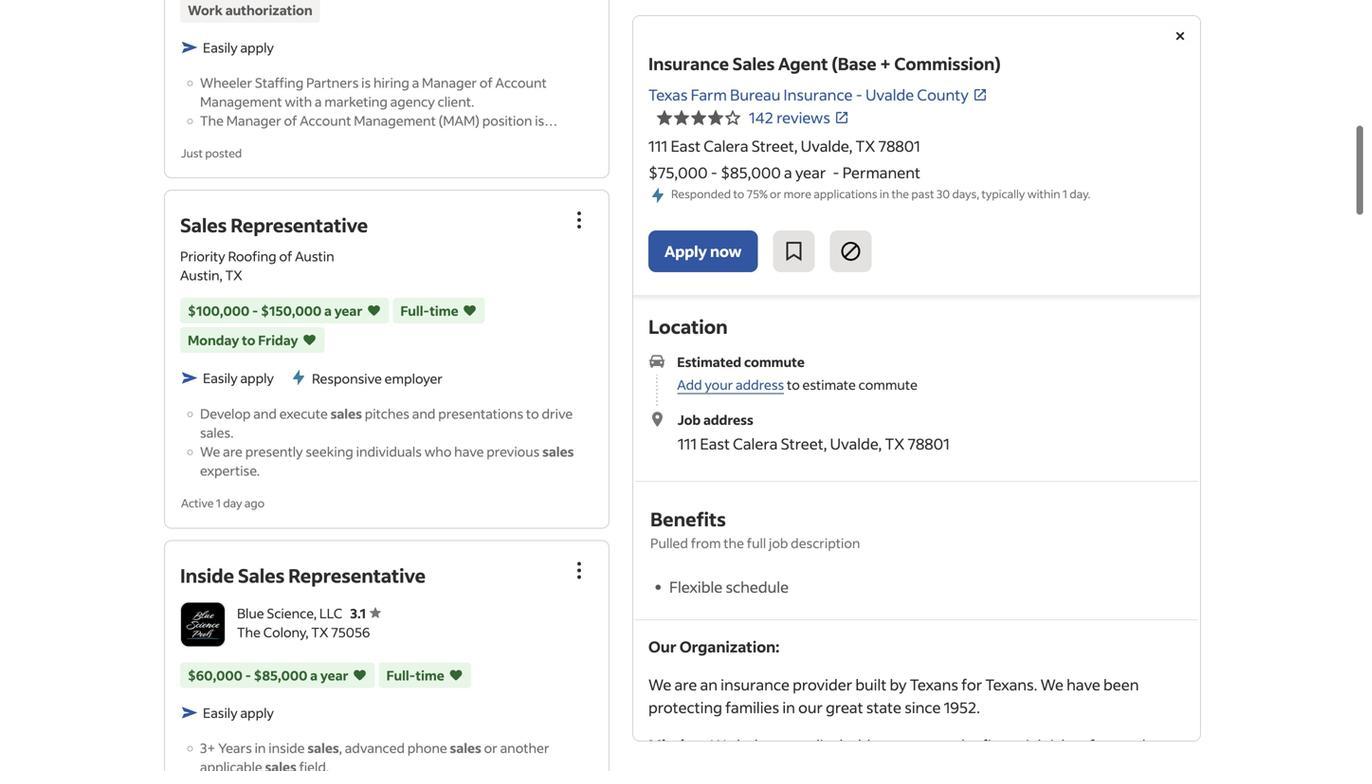 Task type: locate. For each thing, give the bounding box(es) containing it.
the inside we help our policyholders manage the financial risks of everyday life and successfully recover from insured losses through prompt
[[956, 736, 980, 755]]

in right years
[[255, 739, 266, 756]]

0 horizontal spatial our
[[771, 736, 795, 755]]

and down employer
[[412, 405, 436, 422]]

manager up client.
[[422, 74, 477, 91]]

1 easily apply from the top
[[203, 39, 274, 56]]

2 horizontal spatial and
[[673, 759, 700, 771]]

we inside we are presently seeking individuals who have previous sales expertise.
[[200, 443, 220, 460]]

we for we help our policyholders manage the financial risks of everyday life and successfully recover from insured losses through prompt
[[711, 736, 734, 755]]

and down mission:
[[673, 759, 700, 771]]

$85,000
[[721, 163, 781, 182], [254, 667, 308, 684]]

111 down job on the bottom of the page
[[678, 434, 697, 453]]

are inside we are an insurance provider built by texans for texans. we have been protecting families in our great state since 1952.
[[675, 675, 697, 695]]

blue
[[237, 605, 264, 622]]

full-time for inside sales representative
[[387, 667, 445, 684]]

tx inside job address 111 east calera street, uvalde, tx 78801
[[885, 434, 905, 453]]

0 horizontal spatial matches your preference image
[[302, 331, 317, 350]]

to left estimate at the right of the page
[[787, 376, 800, 393]]

are up protecting
[[675, 675, 697, 695]]

job actions for inside sales representative is collapsed image
[[568, 559, 591, 582]]

and for pitches
[[412, 405, 436, 422]]

- for $75,000 - $85,000 a year - permanent
[[711, 163, 718, 182]]

job
[[769, 535, 789, 552]]

1 vertical spatial matches your preference image
[[302, 331, 317, 350]]

time up phone
[[416, 667, 445, 684]]

3.1 out of five stars rating image
[[350, 605, 381, 622]]

street, up $75,000 - $85,000 a year - permanent
[[752, 136, 798, 156]]

apply down work authorization
[[240, 39, 274, 56]]

easily apply up years
[[203, 704, 274, 721]]

2 horizontal spatial sales
[[733, 53, 775, 74]]

0 horizontal spatial commute
[[745, 354, 805, 371]]

a for $60,000 - $85,000 a year
[[310, 667, 318, 684]]

easily for sales
[[203, 704, 238, 721]]

full-time for sales representative
[[401, 302, 459, 319]]

1 vertical spatial easily
[[203, 370, 238, 387]]

easily apply up wheeler
[[203, 39, 274, 56]]

to left drive
[[526, 405, 539, 422]]

1 horizontal spatial $85,000
[[721, 163, 781, 182]]

1 horizontal spatial the
[[892, 186, 910, 201]]

easily up 3+
[[203, 704, 238, 721]]

time
[[430, 302, 459, 319], [416, 667, 445, 684]]

life
[[649, 759, 670, 771]]

we inside we help our policyholders manage the financial risks of everyday life and successfully recover from insured losses through prompt
[[711, 736, 734, 755]]

help
[[737, 736, 768, 755]]

2 easily apply from the top
[[203, 370, 274, 387]]

1 horizontal spatial are
[[675, 675, 697, 695]]

1 easily from the top
[[203, 39, 238, 56]]

we left help
[[711, 736, 734, 755]]

in down the permanent
[[880, 186, 890, 201]]

0 vertical spatial in
[[880, 186, 890, 201]]

1 vertical spatial management
[[354, 112, 436, 129]]

1 vertical spatial apply
[[240, 370, 274, 387]]

drive
[[542, 405, 573, 422]]

2 vertical spatial year
[[320, 667, 349, 684]]

east up $75,000
[[671, 136, 701, 156]]

(base
[[832, 53, 877, 74]]

commute right estimate at the right of the page
[[859, 376, 918, 393]]

apply
[[665, 242, 707, 261]]

0 vertical spatial or
[[770, 186, 782, 201]]

0 vertical spatial calera
[[704, 136, 749, 156]]

0 vertical spatial matches your preference image
[[462, 301, 478, 320]]

$85,000 up 75%
[[721, 163, 781, 182]]

sales up bureau
[[733, 53, 775, 74]]

0 vertical spatial easily apply
[[203, 39, 274, 56]]

0 horizontal spatial $85,000
[[254, 667, 308, 684]]

1 vertical spatial uvalde,
[[831, 434, 882, 453]]

1 left day at the left
[[216, 496, 221, 510]]

0 vertical spatial sales
[[733, 53, 775, 74]]

austin
[[295, 248, 334, 265]]

$85,000 down the colony,
[[254, 667, 308, 684]]

- up responded
[[711, 163, 718, 182]]

$85,000 for $75,000
[[721, 163, 781, 182]]

easily up wheeler
[[203, 39, 238, 56]]

1 horizontal spatial or
[[770, 186, 782, 201]]

1 vertical spatial account
[[300, 112, 351, 129]]

easily apply for sales
[[203, 704, 274, 721]]

we up protecting
[[649, 675, 672, 695]]

1 vertical spatial the
[[724, 535, 745, 552]]

matches your preference image
[[367, 301, 382, 320], [352, 666, 368, 685], [448, 666, 464, 685]]

sales down drive
[[543, 443, 574, 460]]

0 vertical spatial 78801
[[879, 136, 921, 156]]

$150,000
[[261, 302, 322, 319]]

state
[[867, 698, 902, 717]]

and left execute
[[253, 405, 277, 422]]

east down job on the bottom of the page
[[700, 434, 730, 453]]

add
[[678, 376, 703, 393]]

1 vertical spatial street,
[[781, 434, 828, 453]]

full-time
[[401, 302, 459, 319], [387, 667, 445, 684]]

to left friday
[[242, 332, 256, 349]]

1 vertical spatial are
[[675, 675, 697, 695]]

matches your preference image
[[462, 301, 478, 320], [302, 331, 317, 350]]

are up the 'expertise.'
[[223, 443, 243, 460]]

everyday
[[1098, 736, 1163, 755]]

year for sales
[[320, 667, 349, 684]]

uvalde, down reviews
[[801, 136, 853, 156]]

easily apply
[[203, 39, 274, 56], [203, 370, 274, 387], [203, 704, 274, 721]]

we for we are presently seeking individuals who have previous sales expertise.
[[200, 443, 220, 460]]

1 vertical spatial the
[[237, 623, 261, 641]]

or right 75%
[[770, 186, 782, 201]]

work authorization
[[188, 1, 313, 18]]

111 up $75,000
[[649, 136, 668, 156]]

2 vertical spatial easily
[[203, 704, 238, 721]]

have
[[455, 443, 484, 460], [1067, 675, 1101, 695]]

0 vertical spatial insurance
[[649, 53, 729, 74]]

0 vertical spatial our
[[799, 698, 823, 717]]

inside
[[180, 563, 234, 587]]

employer
[[385, 370, 443, 387]]

or inside or another applicable
[[484, 739, 498, 756]]

to left 75%
[[734, 186, 745, 201]]

0 horizontal spatial the
[[724, 535, 745, 552]]

year right $150,000
[[335, 302, 363, 319]]

have inside we are an insurance provider built by texans for texans. we have been protecting families in our great state since 1952.
[[1067, 675, 1101, 695]]

austin,
[[180, 267, 223, 284]]

texans
[[910, 675, 959, 695]]

0 vertical spatial full-time
[[401, 302, 459, 319]]

have right who
[[455, 443, 484, 460]]

calera down 3.9 out of 5 stars image
[[704, 136, 749, 156]]

and inside pitches and presentations to drive sales.
[[412, 405, 436, 422]]

0 horizontal spatial the
[[200, 112, 224, 129]]

street,
[[752, 136, 798, 156], [781, 434, 828, 453]]

a right $150,000
[[324, 302, 332, 319]]

1 vertical spatial address
[[704, 411, 754, 428]]

provider
[[793, 675, 853, 695]]

add your address button
[[678, 376, 785, 394]]

sales for inside
[[238, 563, 285, 587]]

management down agency
[[354, 112, 436, 129]]

are
[[223, 443, 243, 460], [675, 675, 697, 695]]

of inside priority roofing of austin austin, tx
[[279, 248, 292, 265]]

day
[[223, 496, 242, 510]]

by
[[890, 675, 907, 695]]

insurance up farm
[[649, 53, 729, 74]]

matches your preference image for full-time
[[462, 301, 478, 320]]

0 horizontal spatial manager
[[226, 112, 281, 129]]

with
[[285, 93, 312, 110]]

a up more
[[784, 163, 793, 182]]

1 vertical spatial sales
[[180, 213, 227, 237]]

from down benefits
[[691, 535, 721, 552]]

apply down the monday to friday
[[240, 370, 274, 387]]

reviews
[[777, 108, 831, 127]]

of left austin
[[279, 248, 292, 265]]

or left another
[[484, 739, 498, 756]]

time up employer
[[430, 302, 459, 319]]

1 vertical spatial 78801
[[908, 434, 950, 453]]

0 horizontal spatial from
[[691, 535, 721, 552]]

the left 'full'
[[724, 535, 745, 552]]

insured
[[885, 759, 938, 771]]

management down wheeler
[[200, 93, 282, 110]]

manager
[[422, 74, 477, 91], [226, 112, 281, 129]]

(mam)
[[439, 112, 480, 129]]

142 reviews link
[[749, 108, 850, 127]]

sales for insurance
[[733, 53, 775, 74]]

full-time up phone
[[387, 667, 445, 684]]

pulled
[[651, 535, 689, 552]]

easily apply up "develop"
[[203, 370, 274, 387]]

texans.
[[986, 675, 1038, 695]]

account down with
[[300, 112, 351, 129]]

2 horizontal spatial the
[[956, 736, 980, 755]]

1 horizontal spatial our
[[799, 698, 823, 717]]

1 vertical spatial time
[[416, 667, 445, 684]]

sales up blue at the left bottom
[[238, 563, 285, 587]]

friday
[[258, 332, 298, 349]]

to inside the 'estimated commute add your address to estimate commute'
[[787, 376, 800, 393]]

1 horizontal spatial in
[[783, 698, 796, 717]]

easily
[[203, 39, 238, 56], [203, 370, 238, 387], [203, 704, 238, 721]]

78801 inside job address 111 east calera street, uvalde, tx 78801
[[908, 434, 950, 453]]

through
[[987, 759, 1045, 771]]

we down "sales."
[[200, 443, 220, 460]]

1 vertical spatial full-
[[387, 667, 416, 684]]

risks
[[1045, 736, 1077, 755]]

1 horizontal spatial and
[[412, 405, 436, 422]]

of down with
[[284, 112, 297, 129]]

we right texans.
[[1041, 675, 1064, 695]]

save this job image
[[783, 240, 806, 263]]

account up position
[[496, 74, 547, 91]]

78801
[[879, 136, 921, 156], [908, 434, 950, 453]]

1 vertical spatial manager
[[226, 112, 281, 129]]

hiring
[[374, 74, 410, 91]]

have left the been
[[1067, 675, 1101, 695]]

0 vertical spatial $85,000
[[721, 163, 781, 182]]

0 vertical spatial 1
[[1063, 186, 1068, 201]]

2 apply from the top
[[240, 370, 274, 387]]

science,
[[267, 605, 317, 622]]

0 vertical spatial full-
[[401, 302, 430, 319]]

1 vertical spatial commute
[[859, 376, 918, 393]]

apply now
[[665, 242, 742, 261]]

east inside job address 111 east calera street, uvalde, tx 78801
[[700, 434, 730, 453]]

the up losses
[[956, 736, 980, 755]]

111 inside job address 111 east calera street, uvalde, tx 78801
[[678, 434, 697, 453]]

street, down estimate at the right of the page
[[781, 434, 828, 453]]

1 vertical spatial our
[[771, 736, 795, 755]]

financial
[[983, 736, 1042, 755]]

0 horizontal spatial management
[[200, 93, 282, 110]]

0 horizontal spatial in
[[255, 739, 266, 756]]

2 vertical spatial apply
[[240, 704, 274, 721]]

2 vertical spatial sales
[[238, 563, 285, 587]]

0 horizontal spatial and
[[253, 405, 277, 422]]

0 vertical spatial commute
[[745, 354, 805, 371]]

wheeler
[[200, 74, 252, 91]]

matches your preference image for inside sales representative
[[352, 666, 368, 685]]

we for we are an insurance provider built by texans for texans. we have been protecting families in our great state since 1952.
[[649, 675, 672, 695]]

address down add your address button
[[704, 411, 754, 428]]

presentations
[[438, 405, 524, 422]]

1 vertical spatial easily apply
[[203, 370, 274, 387]]

0 vertical spatial easily
[[203, 39, 238, 56]]

a down the colony, tx 75056
[[310, 667, 318, 684]]

full- for sales representative
[[401, 302, 430, 319]]

manager up posted at left top
[[226, 112, 281, 129]]

0 vertical spatial account
[[496, 74, 547, 91]]

year down 75056
[[320, 667, 349, 684]]

advanced
[[345, 739, 405, 756]]

sales representative button
[[180, 213, 368, 237]]

- right $60,000 at left bottom
[[245, 667, 251, 684]]

1 horizontal spatial sales
[[238, 563, 285, 587]]

calera
[[704, 136, 749, 156], [733, 434, 778, 453]]

2 vertical spatial in
[[255, 739, 266, 756]]

3 easily apply from the top
[[203, 704, 274, 721]]

2 easily from the top
[[203, 370, 238, 387]]

0 vertical spatial apply
[[240, 39, 274, 56]]

1 horizontal spatial 1
[[1063, 186, 1068, 201]]

flexible
[[670, 577, 723, 597]]

0 horizontal spatial insurance
[[649, 53, 729, 74]]

uvalde, down estimate at the right of the page
[[831, 434, 882, 453]]

1 vertical spatial full-time
[[387, 667, 445, 684]]

142
[[749, 108, 774, 127]]

uvalde, inside job address 111 east calera street, uvalde, tx 78801
[[831, 434, 882, 453]]

agency
[[390, 93, 435, 110]]

easily for just posted
[[203, 39, 238, 56]]

our down "provider"
[[799, 698, 823, 717]]

calera down add your address button
[[733, 434, 778, 453]]

we
[[200, 443, 220, 460], [649, 675, 672, 695], [1041, 675, 1064, 695], [711, 736, 734, 755]]

the down blue at the left bottom
[[237, 623, 261, 641]]

the
[[892, 186, 910, 201], [724, 535, 745, 552], [956, 736, 980, 755]]

apply down $60,000 - $85,000 a year
[[240, 704, 274, 721]]

develop
[[200, 405, 251, 422]]

from
[[691, 535, 721, 552], [848, 759, 882, 771]]

responsive employer
[[312, 370, 443, 387]]

0 horizontal spatial or
[[484, 739, 498, 756]]

2 vertical spatial the
[[956, 736, 980, 755]]

sales right inside
[[308, 739, 339, 756]]

the left past at right
[[892, 186, 910, 201]]

presently
[[245, 443, 303, 460]]

- for $100,000 - $150,000 a year
[[252, 302, 258, 319]]

1 horizontal spatial account
[[496, 74, 547, 91]]

job actions for sales representative is collapsed image
[[568, 209, 591, 232]]

a right with
[[315, 93, 322, 110]]

the up "just posted"
[[200, 112, 224, 129]]

0 horizontal spatial 1
[[216, 496, 221, 510]]

and inside we help our policyholders manage the financial risks of everyday life and successfully recover from insured losses through prompt
[[673, 759, 700, 771]]

full- up the advanced
[[387, 667, 416, 684]]

time for sales representative
[[430, 302, 459, 319]]

0 vertical spatial from
[[691, 535, 721, 552]]

3 apply from the top
[[240, 704, 274, 721]]

monday to friday
[[188, 332, 298, 349]]

year up more
[[796, 163, 826, 182]]

bureau
[[730, 85, 781, 104]]

protecting
[[649, 698, 723, 717]]

now
[[710, 242, 742, 261]]

our right help
[[771, 736, 795, 755]]

from inside we help our policyholders manage the financial risks of everyday life and successfully recover from insured losses through prompt
[[848, 759, 882, 771]]

inside
[[269, 739, 305, 756]]

0 vertical spatial 111
[[649, 136, 668, 156]]

0 vertical spatial management
[[200, 93, 282, 110]]

0 vertical spatial east
[[671, 136, 701, 156]]

1 horizontal spatial 111
[[678, 434, 697, 453]]

1 vertical spatial calera
[[733, 434, 778, 453]]

0 horizontal spatial have
[[455, 443, 484, 460]]

are inside we are presently seeking individuals who have previous sales expertise.
[[223, 443, 243, 460]]

- up the monday to friday
[[252, 302, 258, 319]]

of right risks
[[1080, 736, 1095, 755]]

1 vertical spatial east
[[700, 434, 730, 453]]

in right families at the bottom of page
[[783, 698, 796, 717]]

from down the policyholders at right
[[848, 759, 882, 771]]

0 vertical spatial time
[[430, 302, 459, 319]]

1 vertical spatial year
[[335, 302, 363, 319]]

apply now button
[[649, 231, 758, 272]]

east
[[671, 136, 701, 156], [700, 434, 730, 453]]

a for $75,000 - $85,000 a year - permanent
[[784, 163, 793, 182]]

sales up the priority
[[180, 213, 227, 237]]

3.9 out of 5 stars image
[[656, 106, 742, 129]]

representative up austin
[[231, 213, 368, 237]]

address right your
[[736, 376, 785, 393]]

flexible schedule
[[670, 577, 789, 597]]

close job details image
[[1170, 25, 1192, 47]]

and for develop
[[253, 405, 277, 422]]

commute up add your address button
[[745, 354, 805, 371]]

1 horizontal spatial from
[[848, 759, 882, 771]]

1 vertical spatial $85,000
[[254, 667, 308, 684]]

calera inside job address 111 east calera street, uvalde, tx 78801
[[733, 434, 778, 453]]

full- up employer
[[401, 302, 430, 319]]

active
[[181, 496, 214, 510]]

1 vertical spatial have
[[1067, 675, 1101, 695]]

3 easily from the top
[[203, 704, 238, 721]]

1 left day. at top
[[1063, 186, 1068, 201]]

representative up 3.1
[[288, 563, 426, 587]]

$85,000 for $60,000
[[254, 667, 308, 684]]

easily up "develop"
[[203, 370, 238, 387]]

0 vertical spatial are
[[223, 443, 243, 460]]

1 apply from the top
[[240, 39, 274, 56]]

$60,000 - $85,000 a year
[[188, 667, 349, 684]]

company logo image
[[181, 603, 225, 646]]

insurance up reviews
[[784, 85, 853, 104]]

0 vertical spatial have
[[455, 443, 484, 460]]

apply for just posted
[[240, 39, 274, 56]]

full-time up employer
[[401, 302, 459, 319]]



Task type: vqa. For each thing, say whether or not it's contained in the screenshot.
search: Job title, keywords, or company text box
no



Task type: describe. For each thing, give the bounding box(es) containing it.
year for representative
[[335, 302, 363, 319]]

the inside wheeler staffing partners is hiring a manager of account management with a marketing agency client. the manager of account management (mam) position is…
[[200, 112, 224, 129]]

- for $60,000 - $85,000 a year
[[245, 667, 251, 684]]

an
[[701, 675, 718, 695]]

since
[[905, 698, 941, 717]]

of inside we help our policyholders manage the financial risks of everyday life and successfully recover from insured losses through prompt
[[1080, 736, 1095, 755]]

within
[[1028, 186, 1061, 201]]

tx inside priority roofing of austin austin, tx
[[225, 267, 243, 284]]

successfully
[[703, 759, 788, 771]]

sales.
[[200, 424, 234, 441]]

a up agency
[[412, 74, 419, 91]]

0 vertical spatial uvalde,
[[801, 136, 853, 156]]

from inside benefits pulled from the full job description
[[691, 535, 721, 552]]

in inside we are an insurance provider built by texans for texans. we have been protecting families in our great state since 1952.
[[783, 698, 796, 717]]

0 vertical spatial representative
[[231, 213, 368, 237]]

marketing
[[325, 93, 388, 110]]

client.
[[438, 93, 475, 110]]

0 horizontal spatial 111
[[649, 136, 668, 156]]

our inside we help our policyholders manage the financial risks of everyday life and successfully recover from insured losses through prompt
[[771, 736, 795, 755]]

2 horizontal spatial in
[[880, 186, 890, 201]]

wheeler staffing partners is hiring a manager of account management with a marketing agency client. the manager of account management (mam) position is…
[[200, 74, 558, 129]]

3+ years in inside sales , advanced phone sales
[[200, 739, 482, 756]]

applications
[[814, 186, 878, 201]]

$100,000 - $150,000 a year
[[188, 302, 363, 319]]

county
[[918, 85, 969, 104]]

authorization
[[225, 1, 313, 18]]

benefits
[[651, 507, 726, 531]]

execute
[[280, 405, 328, 422]]

policyholders
[[798, 736, 893, 755]]

insurance sales agent (base + commission)
[[649, 53, 1002, 74]]

manage
[[896, 736, 953, 755]]

- left uvalde
[[856, 85, 863, 104]]

address inside job address 111 east calera street, uvalde, tx 78801
[[704, 411, 754, 428]]

full
[[747, 535, 767, 552]]

priority
[[180, 248, 225, 265]]

1 horizontal spatial commute
[[859, 376, 918, 393]]

to inside pitches and presentations to drive sales.
[[526, 405, 539, 422]]

job
[[678, 411, 701, 428]]

active 1 day ago
[[181, 496, 265, 510]]

full- for inside sales representative
[[387, 667, 416, 684]]

1 vertical spatial insurance
[[784, 85, 853, 104]]

texas farm bureau insurance - uvalde county
[[649, 85, 969, 104]]

recover
[[791, 759, 845, 771]]

- up applications
[[833, 163, 840, 182]]

75%
[[747, 186, 768, 201]]

benefits pulled from the full job description
[[651, 507, 861, 552]]

another
[[500, 739, 550, 756]]

just posted
[[181, 146, 242, 160]]

work
[[188, 1, 223, 18]]

description
[[791, 535, 861, 552]]

matches your preference image for monday to friday
[[302, 331, 317, 350]]

the colony, tx 75056
[[237, 623, 370, 641]]

job address 111 east calera street, uvalde, tx 78801
[[678, 411, 950, 453]]

sales inside we are presently seeking individuals who have previous sales expertise.
[[543, 443, 574, 460]]

is
[[362, 74, 371, 91]]

monday
[[188, 332, 239, 349]]

easily apply for just posted
[[203, 39, 274, 56]]

0 horizontal spatial account
[[300, 112, 351, 129]]

we help our policyholders manage the financial risks of everyday life and successfully recover from insured losses through prompt
[[649, 736, 1163, 771]]

,
[[339, 739, 342, 756]]

posted
[[205, 146, 242, 160]]

1 vertical spatial representative
[[288, 563, 426, 587]]

develop and execute sales
[[200, 405, 362, 422]]

families
[[726, 698, 780, 717]]

are for an
[[675, 675, 697, 695]]

our organization:
[[649, 637, 780, 657]]

1952.
[[944, 698, 981, 717]]

insurance
[[721, 675, 790, 695]]

who
[[425, 443, 452, 460]]

seeking
[[306, 443, 354, 460]]

$75,000
[[649, 163, 708, 182]]

years
[[218, 739, 252, 756]]

1 horizontal spatial manager
[[422, 74, 477, 91]]

commission)
[[895, 53, 1002, 74]]

sales representative
[[180, 213, 368, 237]]

inside sales representative
[[180, 563, 426, 587]]

expertise.
[[200, 462, 260, 479]]

sales down responsive
[[331, 405, 362, 422]]

estimated commute add your address to estimate commute
[[678, 354, 918, 393]]

our inside we are an insurance provider built by texans for texans. we have been protecting families in our great state since 1952.
[[799, 698, 823, 717]]

previous
[[487, 443, 540, 460]]

texas farm bureau insurance - uvalde county link
[[649, 83, 988, 106]]

0 vertical spatial year
[[796, 163, 826, 182]]

30
[[937, 186, 950, 201]]

more
[[784, 186, 812, 201]]

have inside we are presently seeking individuals who have previous sales expertise.
[[455, 443, 484, 460]]

of up position
[[480, 74, 493, 91]]

0 vertical spatial street,
[[752, 136, 798, 156]]

apply for sales
[[240, 704, 274, 721]]

time for inside sales representative
[[416, 667, 445, 684]]

0 horizontal spatial sales
[[180, 213, 227, 237]]

1 vertical spatial 1
[[216, 496, 221, 510]]

sales right phone
[[450, 739, 482, 756]]

a for $100,000 - $150,000 a year
[[324, 302, 332, 319]]

past
[[912, 186, 935, 201]]

mission:
[[649, 736, 711, 755]]

responded to 75% or more applications in the past 30 days, typically within 1 day.
[[672, 186, 1091, 201]]

great
[[826, 698, 864, 717]]

individuals
[[356, 443, 422, 460]]

1 horizontal spatial management
[[354, 112, 436, 129]]

position
[[483, 112, 533, 129]]

texas
[[649, 85, 688, 104]]

address inside the 'estimated commute add your address to estimate commute'
[[736, 376, 785, 393]]

been
[[1104, 675, 1140, 695]]

or another applicable
[[200, 739, 550, 771]]

0 vertical spatial the
[[892, 186, 910, 201]]

priority roofing of austin austin, tx
[[180, 248, 334, 284]]

not interested image
[[840, 240, 863, 263]]

agent
[[779, 53, 829, 74]]

estimate
[[803, 376, 856, 393]]

roofing
[[228, 248, 277, 265]]

$60,000
[[188, 667, 243, 684]]

142 reviews
[[749, 108, 831, 127]]

matches your preference image for sales representative
[[367, 301, 382, 320]]

staffing
[[255, 74, 304, 91]]

just
[[181, 146, 203, 160]]

your
[[705, 376, 733, 393]]

phone
[[408, 739, 447, 756]]

street, inside job address 111 east calera street, uvalde, tx 78801
[[781, 434, 828, 453]]

losses
[[941, 759, 984, 771]]

typically
[[982, 186, 1026, 201]]

built
[[856, 675, 887, 695]]

the inside benefits pulled from the full job description
[[724, 535, 745, 552]]

1 horizontal spatial the
[[237, 623, 261, 641]]

are for presently
[[223, 443, 243, 460]]



